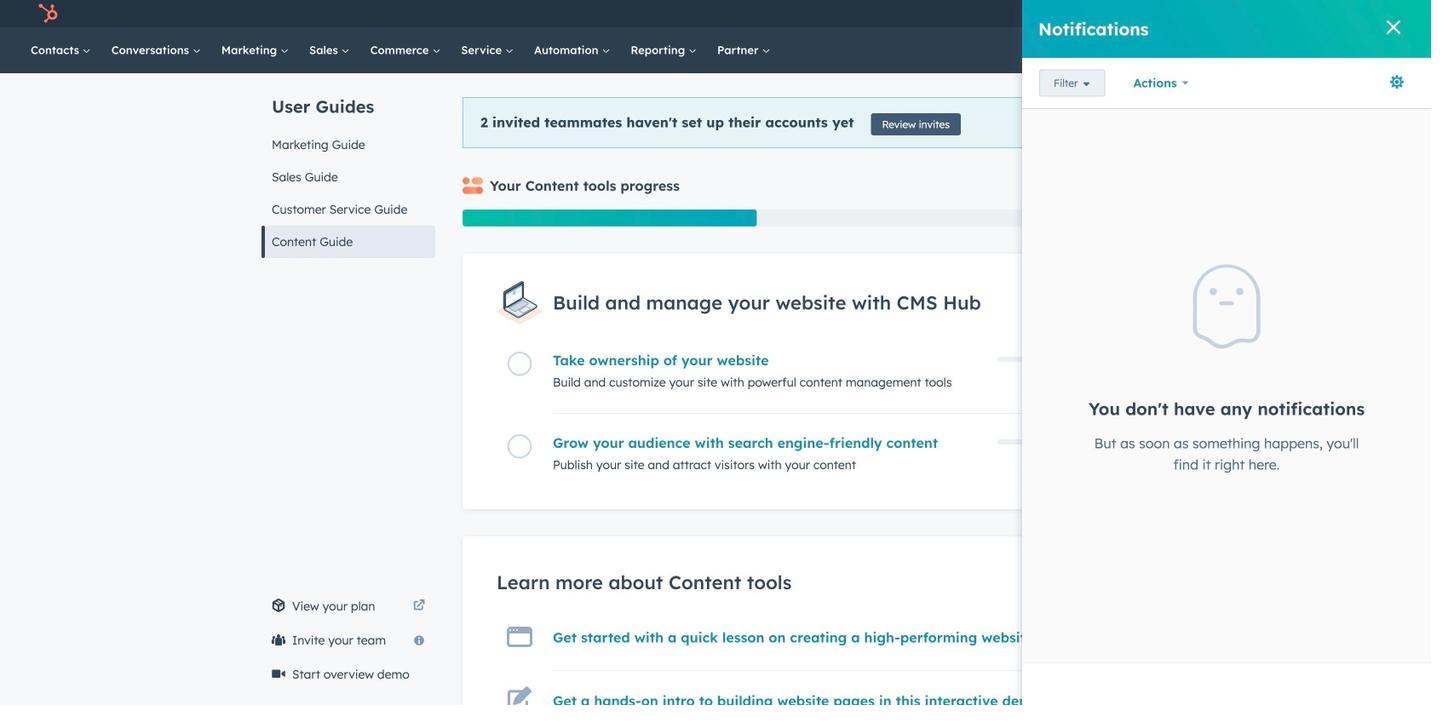 Task type: describe. For each thing, give the bounding box(es) containing it.
user guides element
[[262, 73, 435, 258]]

1 link opens in a new window image from the top
[[413, 597, 425, 617]]

2 link opens in a new window image from the top
[[413, 601, 425, 613]]

Search HubSpot search field
[[1192, 36, 1372, 65]]



Task type: locate. For each thing, give the bounding box(es) containing it.
progress bar
[[463, 210, 757, 227]]

link opens in a new window image
[[413, 597, 425, 617], [413, 601, 425, 613]]

garebear orlando image
[[1340, 6, 1356, 21]]

marketplaces image
[[1212, 8, 1227, 23]]

menu
[[1087, 0, 1411, 27]]



Task type: vqa. For each thing, say whether or not it's contained in the screenshot.
Upgrade link
no



